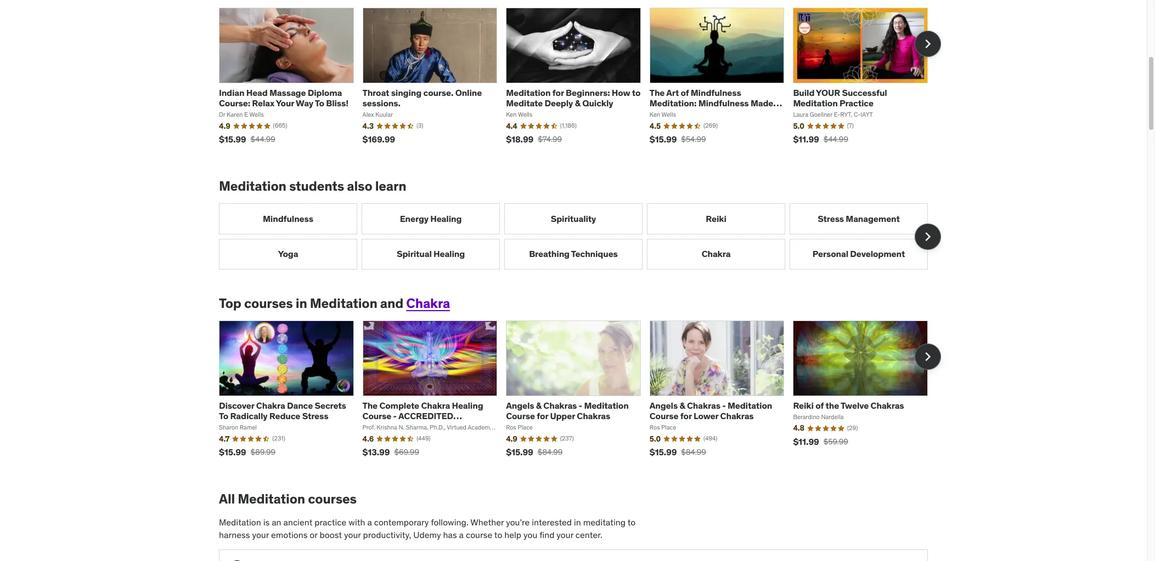 Task type: locate. For each thing, give the bounding box(es) containing it.
your down the interested
[[557, 530, 573, 541]]

deeply
[[545, 98, 573, 109]]

1 vertical spatial to
[[219, 411, 228, 422]]

the art of mindfulness meditation:  mindfulness made simple link
[[650, 87, 782, 119]]

-
[[579, 400, 582, 411], [722, 400, 726, 411], [393, 411, 397, 422]]

1 next image from the top
[[919, 228, 937, 246]]

angels for angels & chakras - meditation course for upper chakras
[[506, 400, 534, 411]]

to right how
[[632, 87, 640, 98]]

spiritual healing link
[[362, 239, 500, 270]]

of left the the
[[815, 400, 824, 411]]

1 vertical spatial reiki
[[793, 400, 814, 411]]

2 horizontal spatial -
[[722, 400, 726, 411]]

0 horizontal spatial reiki
[[706, 213, 726, 224]]

angels inside angels & chakras -  meditation course for lower chakras
[[650, 400, 678, 411]]

to inside indian head massage diploma course: relax your way to bliss!
[[315, 98, 324, 109]]

1 horizontal spatial stress
[[818, 213, 844, 224]]

meditation inside meditation for beginners: how to meditate deeply & quickly
[[506, 87, 551, 98]]

for left upper
[[537, 411, 548, 422]]

- right lower
[[722, 400, 726, 411]]

of
[[681, 87, 689, 98], [815, 400, 824, 411]]

your
[[252, 530, 269, 541], [344, 530, 361, 541], [557, 530, 573, 541]]

next image
[[919, 228, 937, 246], [919, 348, 937, 366]]

2 carousel element from the top
[[219, 204, 941, 270]]

1 course from the left
[[362, 411, 391, 422]]

0 horizontal spatial -
[[393, 411, 397, 422]]

practice
[[315, 518, 346, 529]]

0 vertical spatial of
[[681, 87, 689, 98]]

0 vertical spatial healing
[[430, 213, 462, 224]]

to left help
[[494, 530, 502, 541]]

for
[[552, 87, 564, 98], [537, 411, 548, 422], [680, 411, 692, 422]]

courses right top
[[244, 295, 293, 312]]

students
[[289, 178, 344, 195]]

courses
[[244, 295, 293, 312], [308, 491, 357, 508]]

of right art
[[681, 87, 689, 98]]

2 horizontal spatial for
[[680, 411, 692, 422]]

for left beginners: at the top
[[552, 87, 564, 98]]

massage
[[269, 87, 306, 98]]

interested
[[532, 518, 572, 529]]

chakra down reiki link in the right of the page
[[702, 249, 731, 260]]

the up certificate
[[362, 400, 378, 411]]

the left art
[[650, 87, 665, 98]]

- right upper
[[579, 400, 582, 411]]

healing for energy healing
[[430, 213, 462, 224]]

angels left lower
[[650, 400, 678, 411]]

accredited
[[398, 411, 453, 422]]

0 vertical spatial to
[[632, 87, 640, 98]]

1 horizontal spatial to
[[315, 98, 324, 109]]

online
[[455, 87, 482, 98]]

angels & chakras - meditation course for upper chakras link
[[506, 400, 629, 422]]

carousel element
[[219, 8, 941, 153], [219, 204, 941, 270], [219, 321, 941, 466]]

a right "has" at the left
[[459, 530, 464, 541]]

0 vertical spatial next image
[[919, 228, 937, 246]]

next image for and
[[919, 348, 937, 366]]

to right way
[[315, 98, 324, 109]]

diploma
[[308, 87, 342, 98]]

1 horizontal spatial course
[[506, 411, 535, 422]]

next image
[[919, 35, 937, 53]]

the for meditation:
[[650, 87, 665, 98]]

course left upper
[[506, 411, 535, 422]]

your down with
[[344, 530, 361, 541]]

a right with
[[367, 518, 372, 529]]

sessions.
[[362, 98, 400, 109]]

chakras
[[543, 400, 577, 411], [687, 400, 720, 411], [871, 400, 904, 411], [577, 411, 610, 422], [720, 411, 754, 422]]

2 next image from the top
[[919, 348, 937, 366]]

1 vertical spatial in
[[574, 518, 581, 529]]

3 course from the left
[[650, 411, 678, 422]]

0 horizontal spatial for
[[537, 411, 548, 422]]

1 horizontal spatial reiki
[[793, 400, 814, 411]]

3 your from the left
[[557, 530, 573, 541]]

udemy
[[413, 530, 441, 541]]

2 vertical spatial healing
[[452, 400, 483, 411]]

angels left upper
[[506, 400, 534, 411]]

2 horizontal spatial &
[[680, 400, 685, 411]]

whether
[[470, 518, 504, 529]]

the art of mindfulness meditation:  mindfulness made simple
[[650, 87, 773, 119]]

1 vertical spatial chakra link
[[406, 295, 450, 312]]

0 vertical spatial to
[[315, 98, 324, 109]]

1 vertical spatial stress
[[302, 411, 328, 422]]

1 horizontal spatial in
[[574, 518, 581, 529]]

angels inside angels & chakras - meditation course for upper chakras
[[506, 400, 534, 411]]

help
[[504, 530, 521, 541]]

stress up 'personal'
[[818, 213, 844, 224]]

meditation for beginners: how to meditate deeply & quickly
[[506, 87, 640, 109]]

carousel element containing discover chakra dance secrets to radically reduce stress
[[219, 321, 941, 466]]

0 horizontal spatial to
[[219, 411, 228, 422]]

& left lower
[[680, 400, 685, 411]]

chakra right complete
[[421, 400, 450, 411]]

1 vertical spatial a
[[459, 530, 464, 541]]

mindfulness
[[691, 87, 741, 98], [698, 98, 749, 109], [263, 213, 313, 224]]

& for angels & chakras - meditation course for upper chakras
[[536, 400, 542, 411]]

lower
[[694, 411, 718, 422]]

reduce
[[269, 411, 300, 422]]

0 vertical spatial in
[[296, 295, 307, 312]]

- inside the complete chakra healing course - accredited certificate
[[393, 411, 397, 422]]

mindfulness right art
[[691, 87, 741, 98]]

- left accredited
[[393, 411, 397, 422]]

2 horizontal spatial your
[[557, 530, 573, 541]]

2 horizontal spatial course
[[650, 411, 678, 422]]

stress management
[[818, 213, 900, 224]]

and
[[380, 295, 403, 312]]

for left lower
[[680, 411, 692, 422]]

1 horizontal spatial of
[[815, 400, 824, 411]]

successful
[[842, 87, 887, 98]]

meditation:
[[650, 98, 696, 109]]

build
[[793, 87, 814, 98]]

1 angels from the left
[[506, 400, 534, 411]]

discover chakra dance secrets to radically reduce stress link
[[219, 400, 346, 422]]

1 vertical spatial healing
[[434, 249, 465, 260]]

personal
[[813, 249, 848, 260]]

2 angels from the left
[[650, 400, 678, 411]]

energy healing link
[[362, 204, 500, 235]]

to
[[632, 87, 640, 98], [628, 518, 636, 529], [494, 530, 502, 541]]

course inside the complete chakra healing course - accredited certificate
[[362, 411, 391, 422]]

course
[[362, 411, 391, 422], [506, 411, 535, 422], [650, 411, 678, 422]]

0 horizontal spatial course
[[362, 411, 391, 422]]

courses up the practice
[[308, 491, 357, 508]]

mindfulness inside mindfulness link
[[263, 213, 313, 224]]

your
[[276, 98, 294, 109]]

0 vertical spatial courses
[[244, 295, 293, 312]]

0 vertical spatial chakra link
[[647, 239, 785, 270]]

chakra left "dance"
[[256, 400, 285, 411]]

radically
[[230, 411, 267, 422]]

course inside angels & chakras -  meditation course for lower chakras
[[650, 411, 678, 422]]

course right secrets
[[362, 411, 391, 422]]

to
[[315, 98, 324, 109], [219, 411, 228, 422]]

angels & chakras - meditation course for upper chakras
[[506, 400, 629, 422]]

1 horizontal spatial for
[[552, 87, 564, 98]]

to right "meditating"
[[628, 518, 636, 529]]

chakra right and
[[406, 295, 450, 312]]

indian head massage diploma course: relax your way to bliss! link
[[219, 87, 348, 109]]

reiki of the twelve chakras link
[[793, 400, 904, 411]]

to inside meditation for beginners: how to meditate deeply & quickly
[[632, 87, 640, 98]]

3 carousel element from the top
[[219, 321, 941, 466]]

0 horizontal spatial angels
[[506, 400, 534, 411]]

for inside meditation for beginners: how to meditate deeply & quickly
[[552, 87, 564, 98]]

&
[[575, 98, 580, 109], [536, 400, 542, 411], [680, 400, 685, 411]]

singing
[[391, 87, 421, 98]]

meditation
[[506, 87, 551, 98], [793, 98, 838, 109], [219, 178, 286, 195], [310, 295, 377, 312], [584, 400, 629, 411], [728, 400, 772, 411], [238, 491, 305, 508], [219, 518, 261, 529]]

0 horizontal spatial in
[[296, 295, 307, 312]]

for inside angels & chakras -  meditation course for lower chakras
[[680, 411, 692, 422]]

in up center.
[[574, 518, 581, 529]]

1 horizontal spatial &
[[575, 98, 580, 109]]

0 horizontal spatial courses
[[244, 295, 293, 312]]

1 horizontal spatial -
[[579, 400, 582, 411]]

course left lower
[[650, 411, 678, 422]]

meditate
[[506, 98, 543, 109]]

chakra
[[702, 249, 731, 260], [406, 295, 450, 312], [256, 400, 285, 411], [421, 400, 450, 411]]

yoga link
[[219, 239, 357, 270]]

chakra link down reiki link in the right of the page
[[647, 239, 785, 270]]

1 horizontal spatial chakra link
[[647, 239, 785, 270]]

for inside angels & chakras - meditation course for upper chakras
[[537, 411, 548, 422]]

1 vertical spatial carousel element
[[219, 204, 941, 270]]

2 your from the left
[[344, 530, 361, 541]]

0 horizontal spatial chakra link
[[406, 295, 450, 312]]

2 vertical spatial carousel element
[[219, 321, 941, 466]]

0 horizontal spatial the
[[362, 400, 378, 411]]

certificate
[[362, 422, 417, 433]]

1 vertical spatial the
[[362, 400, 378, 411]]

0 horizontal spatial a
[[367, 518, 372, 529]]

chakra inside chakra link
[[702, 249, 731, 260]]

& left upper
[[536, 400, 542, 411]]

0 horizontal spatial your
[[252, 530, 269, 541]]

your down is
[[252, 530, 269, 541]]

0 vertical spatial the
[[650, 87, 665, 98]]

0 vertical spatial a
[[367, 518, 372, 529]]

& inside angels & chakras -  meditation course for lower chakras
[[680, 400, 685, 411]]

the inside the art of mindfulness meditation:  mindfulness made simple
[[650, 87, 665, 98]]

mindfulness up the yoga
[[263, 213, 313, 224]]

chakra inside the complete chakra healing course - accredited certificate
[[421, 400, 450, 411]]

made
[[751, 98, 773, 109]]

carousel element containing mindfulness
[[219, 204, 941, 270]]

angels
[[506, 400, 534, 411], [650, 400, 678, 411]]

meditation inside angels & chakras - meditation course for upper chakras
[[584, 400, 629, 411]]

0 horizontal spatial &
[[536, 400, 542, 411]]

throat singing course. online sessions.
[[362, 87, 482, 109]]

0 horizontal spatial of
[[681, 87, 689, 98]]

you're
[[506, 518, 530, 529]]

0 vertical spatial reiki
[[706, 213, 726, 224]]

spiritual healing
[[397, 249, 465, 260]]

0 vertical spatial carousel element
[[219, 8, 941, 153]]

to inside discover chakra dance secrets to radically reduce stress
[[219, 411, 228, 422]]

- inside angels & chakras -  meditation course for lower chakras
[[722, 400, 726, 411]]

course for angels & chakras - meditation course for upper chakras
[[506, 411, 535, 422]]

bliss!
[[326, 98, 348, 109]]

1 horizontal spatial the
[[650, 87, 665, 98]]

the inside the complete chakra healing course - accredited certificate
[[362, 400, 378, 411]]

center.
[[575, 530, 602, 541]]

1 horizontal spatial courses
[[308, 491, 357, 508]]

to left radically
[[219, 411, 228, 422]]

1 horizontal spatial angels
[[650, 400, 678, 411]]

a
[[367, 518, 372, 529], [459, 530, 464, 541]]

- inside angels & chakras - meditation course for upper chakras
[[579, 400, 582, 411]]

course inside angels & chakras - meditation course for upper chakras
[[506, 411, 535, 422]]

1 carousel element from the top
[[219, 8, 941, 153]]

0 horizontal spatial stress
[[302, 411, 328, 422]]

stress right reduce
[[302, 411, 328, 422]]

& inside angels & chakras - meditation course for upper chakras
[[536, 400, 542, 411]]

way
[[296, 98, 313, 109]]

chakra link right and
[[406, 295, 450, 312]]

2 course from the left
[[506, 411, 535, 422]]

1 vertical spatial of
[[815, 400, 824, 411]]

1 horizontal spatial your
[[344, 530, 361, 541]]

for for angels & chakras -  meditation course for lower chakras
[[680, 411, 692, 422]]

& right deeply
[[575, 98, 580, 109]]

in down yoga 'link'
[[296, 295, 307, 312]]

boost
[[320, 530, 342, 541]]

build your successful meditation practice
[[793, 87, 887, 109]]

the
[[650, 87, 665, 98], [362, 400, 378, 411]]

1 vertical spatial next image
[[919, 348, 937, 366]]



Task type: describe. For each thing, give the bounding box(es) containing it.
relax
[[252, 98, 274, 109]]

yoga
[[278, 249, 298, 260]]

development
[[850, 249, 905, 260]]

your
[[816, 87, 840, 98]]

head
[[246, 87, 268, 98]]

quickly
[[582, 98, 613, 109]]

or
[[310, 530, 318, 541]]

next image for meditation students also learn
[[919, 228, 937, 246]]

complete
[[379, 400, 419, 411]]

the for course
[[362, 400, 378, 411]]

is
[[263, 518, 270, 529]]

an
[[272, 518, 281, 529]]

the complete chakra healing course - accredited certificate
[[362, 400, 483, 433]]

also
[[347, 178, 372, 195]]

art
[[666, 87, 679, 98]]

simple
[[650, 108, 678, 119]]

energy healing
[[400, 213, 462, 224]]

the
[[826, 400, 839, 411]]

throat singing course. online sessions. link
[[362, 87, 482, 109]]

- for upper
[[579, 400, 582, 411]]

course
[[466, 530, 492, 541]]

reiki for reiki of the twelve chakras
[[793, 400, 814, 411]]

stress inside discover chakra dance secrets to radically reduce stress
[[302, 411, 328, 422]]

with
[[349, 518, 365, 529]]

meditation inside build your successful meditation practice
[[793, 98, 838, 109]]

productivity,
[[363, 530, 411, 541]]

spirituality
[[551, 213, 596, 224]]

- for lower
[[722, 400, 726, 411]]

for for angels & chakras - meditation course for upper chakras
[[537, 411, 548, 422]]

mindfulness left made
[[698, 98, 749, 109]]

emotions
[[271, 530, 308, 541]]

top
[[219, 295, 241, 312]]

harness
[[219, 530, 250, 541]]

reiki for reiki
[[706, 213, 726, 224]]

carousel element for and
[[219, 321, 941, 466]]

meditation for beginners: how to meditate deeply & quickly link
[[506, 87, 640, 109]]

breathing techniques
[[529, 249, 618, 260]]

personal development
[[813, 249, 905, 260]]

angels for angels & chakras -  meditation course for lower chakras
[[650, 400, 678, 411]]

1 horizontal spatial a
[[459, 530, 464, 541]]

stress management link
[[790, 204, 928, 235]]

of inside the art of mindfulness meditation:  mindfulness made simple
[[681, 87, 689, 98]]

1 vertical spatial to
[[628, 518, 636, 529]]

energy
[[400, 213, 429, 224]]

practice
[[839, 98, 873, 109]]

discover chakra dance secrets to radically reduce stress
[[219, 400, 346, 422]]

spirituality link
[[504, 204, 643, 235]]

1 vertical spatial courses
[[308, 491, 357, 508]]

you
[[523, 530, 537, 541]]

meditation inside angels & chakras -  meditation course for lower chakras
[[728, 400, 772, 411]]

following.
[[431, 518, 468, 529]]

healing for spiritual healing
[[434, 249, 465, 260]]

meditation students also learn
[[219, 178, 406, 195]]

management
[[846, 213, 900, 224]]

meditating
[[583, 518, 626, 529]]

2 vertical spatial to
[[494, 530, 502, 541]]

indian
[[219, 87, 244, 98]]

reiki link
[[647, 204, 785, 235]]

all meditation courses
[[219, 491, 357, 508]]

course for angels & chakras -  meditation course for lower chakras
[[650, 411, 678, 422]]

chakra inside discover chakra dance secrets to radically reduce stress
[[256, 400, 285, 411]]

& inside meditation for beginners: how to meditate deeply & quickly
[[575, 98, 580, 109]]

in inside meditation is an ancient practice with a contemporary following. whether you're interested in meditating to harness your emotions or boost your productivity, udemy has a course to help you find your center.
[[574, 518, 581, 529]]

find
[[539, 530, 554, 541]]

how
[[612, 87, 630, 98]]

carousel element for meditation students also learn
[[219, 204, 941, 270]]

throat
[[362, 87, 389, 98]]

build your successful meditation practice link
[[793, 87, 887, 109]]

carousel element containing indian head massage diploma course: relax your way to bliss!
[[219, 8, 941, 153]]

meditation inside meditation is an ancient practice with a contemporary following. whether you're interested in meditating to harness your emotions or boost your productivity, udemy has a course to help you find your center.
[[219, 518, 261, 529]]

breathing
[[529, 249, 570, 260]]

angels & chakras -  meditation course for lower chakras link
[[650, 400, 772, 422]]

secrets
[[315, 400, 346, 411]]

all
[[219, 491, 235, 508]]

the complete chakra healing course - accredited certificate link
[[362, 400, 483, 433]]

dance
[[287, 400, 313, 411]]

personal development link
[[790, 239, 928, 270]]

breathing techniques link
[[504, 239, 643, 270]]

course:
[[219, 98, 250, 109]]

angels & chakras -  meditation course for lower chakras
[[650, 400, 772, 422]]

mindfulness link
[[219, 204, 357, 235]]

1 your from the left
[[252, 530, 269, 541]]

reiki of the twelve chakras
[[793, 400, 904, 411]]

& for angels & chakras -  meditation course for lower chakras
[[680, 400, 685, 411]]

beginners:
[[566, 87, 610, 98]]

0 vertical spatial stress
[[818, 213, 844, 224]]

meditation is an ancient practice with a contemporary following. whether you're interested in meditating to harness your emotions or boost your productivity, udemy has a course to help you find your center.
[[219, 518, 636, 541]]

discover
[[219, 400, 254, 411]]

spiritual
[[397, 249, 432, 260]]

ancient
[[283, 518, 312, 529]]

twelve
[[841, 400, 869, 411]]

learn
[[375, 178, 406, 195]]

healing inside the complete chakra healing course - accredited certificate
[[452, 400, 483, 411]]

top courses in meditation and chakra
[[219, 295, 450, 312]]



Task type: vqa. For each thing, say whether or not it's contained in the screenshot.
the top 'To'
yes



